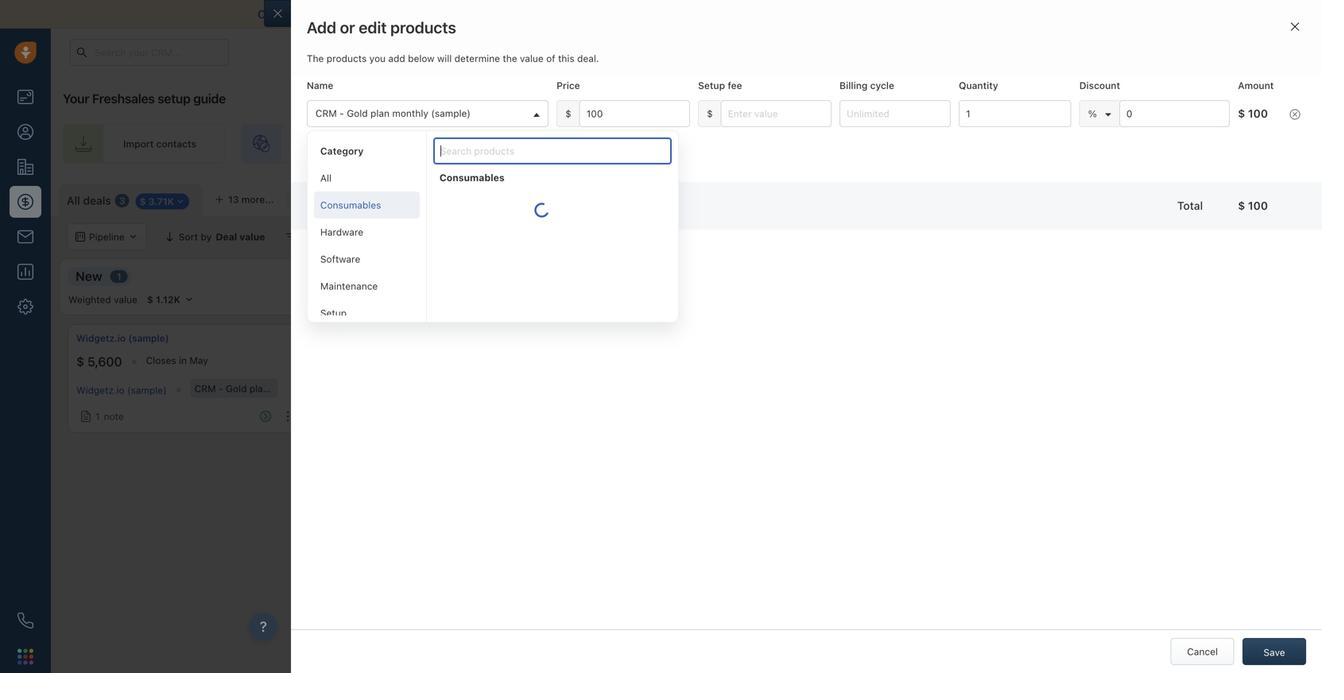 Task type: locate. For each thing, give the bounding box(es) containing it.
expected close date
[[1063, 122, 1154, 133]]

2 horizontal spatial monthly
[[471, 300, 508, 311]]

1 vertical spatial crm - gold plan monthly (sample)
[[394, 300, 552, 311]]

call button
[[371, 82, 420, 109]]

related for related contact
[[307, 122, 341, 133]]

your
[[305, 8, 328, 21], [535, 138, 555, 149], [754, 138, 774, 149]]

13
[[228, 194, 239, 205]]

way
[[576, 8, 596, 21]]

1 inside button
[[303, 231, 308, 243]]

1 horizontal spatial your
[[535, 138, 555, 149]]

1 horizontal spatial add deal
[[1266, 192, 1306, 203]]

2 leads from the left
[[715, 138, 740, 149]]

1 vertical spatial monthly
[[471, 300, 508, 311]]

import deals button
[[1123, 184, 1210, 211]]

will
[[437, 53, 452, 64]]

0 vertical spatial plan
[[371, 108, 390, 119]]

the
[[503, 53, 517, 64]]

sales activities button
[[655, 82, 778, 109], [655, 82, 770, 109]]

2 widgetz.io (sample) link from the top
[[76, 385, 167, 396]]

in right the bring
[[328, 138, 336, 149]]

5,600
[[88, 354, 122, 369]]

2 vertical spatial setup
[[359, 333, 381, 342]]

your
[[63, 91, 89, 106]]

category
[[320, 146, 364, 157]]

widgetz.io up $ 5,600
[[76, 333, 126, 344]]

0 vertical spatial in
[[328, 138, 336, 149]]

monthly
[[392, 108, 429, 119], [471, 300, 508, 311], [271, 383, 307, 394]]

gold
[[347, 108, 368, 119], [425, 300, 446, 311], [226, 383, 247, 394]]

2 related from the left
[[559, 122, 593, 133]]

in inside bring in website leads link
[[328, 138, 336, 149]]

setup fee up route leads to your team link
[[698, 80, 742, 91]]

consumables down a
[[320, 200, 381, 211]]

1 right container_wx8msf4aqz5i3rn1 icon at left
[[95, 411, 100, 422]]

cycle
[[870, 80, 895, 91]]

your for connect
[[305, 8, 328, 21]]

1 horizontal spatial deals
[[1177, 192, 1202, 203]]

crm - gold plan monthly (sample) up unlimited billing cycles
[[394, 300, 552, 311]]

0 vertical spatial add deal
[[1266, 192, 1306, 203]]

1 filter applied button
[[275, 223, 379, 250]]

1 horizontal spatial in
[[328, 138, 336, 149]]

0 vertical spatial products
[[390, 18, 456, 37]]

(sample) up determine on the top
[[437, 19, 500, 37]]

1 vertical spatial widgetz.io (sample)
[[76, 385, 167, 396]]

Enter value number field
[[579, 100, 690, 127], [721, 100, 832, 127], [959, 100, 1072, 127], [1119, 100, 1230, 127]]

1 widgetz.io (sample) from the top
[[76, 333, 169, 344]]

widgetz.io (sample) link up the 5,600
[[76, 332, 169, 345]]

$
[[366, 50, 373, 63], [1238, 107, 1245, 120], [565, 108, 572, 119], [707, 108, 713, 119], [1238, 199, 1245, 212], [76, 354, 84, 369]]

0 vertical spatial all
[[320, 173, 332, 184]]

1 horizontal spatial related
[[559, 122, 593, 133]]

add deal inside button
[[1266, 192, 1306, 203]]

setup
[[698, 80, 725, 91], [320, 308, 347, 319], [359, 333, 381, 342]]

crm - gold plan monthly (sample) down call
[[316, 108, 471, 119]]

2 vertical spatial all
[[407, 231, 418, 243]]

techcave down account
[[559, 137, 603, 148]]

techcave inside 'related account techcave (sample)'
[[559, 137, 603, 148]]

1 horizontal spatial --
[[404, 313, 411, 322]]

inc
[[363, 333, 377, 344]]

2 vertical spatial techcave
[[582, 256, 625, 267]]

3 enter value number field from the left
[[959, 100, 1072, 127]]

crm - gold plan monthly (sample)
[[316, 108, 471, 119], [394, 300, 552, 311], [195, 383, 350, 394]]

(sample)
[[437, 19, 500, 37], [431, 108, 471, 119], [605, 137, 647, 148], [678, 256, 718, 267], [511, 300, 552, 311], [128, 333, 169, 344], [380, 333, 420, 344], [310, 383, 350, 394], [127, 385, 167, 396]]

-- up acme inc (sample) at the left of the page
[[404, 313, 411, 322]]

products
[[390, 18, 456, 37], [327, 53, 367, 64]]

won lost
[[1197, 209, 1240, 220]]

1 vertical spatial products
[[327, 53, 367, 64]]

qualification inside 'techcave (sample)' dialog
[[535, 209, 592, 220]]

1 vertical spatial 100
[[1248, 107, 1268, 120]]

widgetz.io (sample) up the 5,600
[[76, 333, 169, 344]]

widgetz.io (sample) link
[[76, 332, 169, 345], [76, 385, 167, 396]]

save button
[[1243, 639, 1306, 666]]

0 horizontal spatial team
[[558, 138, 581, 149]]

sync
[[599, 8, 624, 21]]

deals up "won"
[[1177, 192, 1202, 203]]

- inside dropdown button
[[340, 108, 344, 119]]

1 vertical spatial widgetz.io
[[76, 385, 124, 396]]

techcave (sample) dialog
[[264, 0, 1322, 674]]

0 horizontal spatial --
[[359, 350, 369, 363]]

1 vertical spatial setup fee
[[359, 333, 395, 342]]

leads right route on the right of page
[[715, 138, 740, 149]]

0 vertical spatial setup fee
[[698, 80, 742, 91]]

all deal owners button
[[379, 223, 487, 250]]

phone image
[[17, 613, 33, 629]]

enter value number field down quantity
[[959, 100, 1072, 127]]

related up the bring
[[307, 122, 341, 133]]

0 horizontal spatial setup
[[320, 308, 347, 319]]

crm - gold plan monthly (sample) inside dropdown button
[[316, 108, 471, 119]]

3
[[119, 195, 125, 206]]

1 vertical spatial --
[[359, 350, 369, 363]]

setup up route on the right of page
[[698, 80, 725, 91]]

setup down maintenance
[[359, 333, 381, 342]]

team
[[558, 138, 581, 149], [777, 138, 800, 149]]

100 down amount
[[1248, 107, 1268, 120]]

crm up acme inc (sample) at the left of the page
[[394, 300, 415, 311]]

1 filter applied
[[303, 231, 368, 243]]

setup fee down maintenance
[[359, 333, 395, 342]]

1 horizontal spatial to
[[742, 138, 751, 149]]

100 down add or edit products
[[376, 50, 396, 63]]

related up techcave (sample) link
[[559, 122, 593, 133]]

crm down may
[[195, 383, 216, 394]]

0 vertical spatial new
[[388, 209, 408, 220]]

import inside button
[[1144, 192, 1175, 203]]

your right route on the right of page
[[754, 138, 774, 149]]

0 horizontal spatial in
[[179, 355, 187, 366]]

fee
[[728, 80, 742, 91], [383, 333, 395, 342]]

fee up route leads to your team
[[728, 80, 742, 91]]

techcave for related
[[559, 137, 603, 148]]

0 vertical spatial 100
[[376, 50, 396, 63]]

leads right website at the left top
[[377, 138, 402, 149]]

(sample) down the products you add below will determine the value of this deal.
[[431, 108, 471, 119]]

2 vertical spatial crm
[[195, 383, 216, 394]]

enter value number field right % button
[[1119, 100, 1230, 127]]

fee inside add or edit products 'dialog'
[[728, 80, 742, 91]]

deliverability
[[433, 8, 500, 21]]

0 vertical spatial container_wx8msf4aqz5i3rn1 image
[[286, 231, 297, 243]]

0 horizontal spatial sales
[[679, 90, 703, 101]]

0 horizontal spatial import
[[123, 138, 154, 149]]

new down all deals link
[[76, 269, 102, 284]]

related contact
[[307, 122, 378, 133]]

amount
[[1238, 80, 1274, 91]]

freshsales
[[92, 91, 155, 106]]

2 vertical spatial plan
[[250, 383, 269, 394]]

(sample) up closes
[[128, 333, 169, 344]]

import left total
[[1144, 192, 1175, 203]]

this
[[558, 53, 575, 64]]

2 horizontal spatial gold
[[425, 300, 446, 311]]

1 left filter
[[303, 231, 308, 243]]

plan inside dropdown button
[[371, 108, 390, 119]]

setup
[[158, 91, 190, 106]]

1 vertical spatial consumables
[[320, 200, 381, 211]]

quote for techcave - 40 users (sample) link
[[536, 254, 718, 268]]

1 vertical spatial of
[[546, 53, 555, 64]]

created:
[[315, 184, 354, 195]]

1 horizontal spatial consumables
[[440, 172, 505, 183]]

quantity
[[959, 80, 998, 91]]

sales left owner
[[811, 122, 835, 133]]

edit
[[359, 18, 387, 37]]

all inside add or edit products 'dialog'
[[320, 173, 332, 184]]

deals left the 3
[[83, 194, 111, 207]]

to right mailbox
[[375, 8, 385, 21]]

0 vertical spatial sales
[[679, 90, 703, 101]]

0 horizontal spatial plan
[[250, 383, 269, 394]]

enter value number field up route leads to your team
[[721, 100, 832, 127]]

0 horizontal spatial products
[[327, 53, 367, 64]]

0 vertical spatial gold
[[347, 108, 368, 119]]

you
[[369, 53, 386, 64]]

1 horizontal spatial crm
[[316, 108, 337, 119]]

connect your mailbox to improve deliverability and enable 2-way sync of email conversations.
[[258, 8, 748, 21]]

2 vertical spatial gold
[[226, 383, 247, 394]]

crm - gold plan monthly (sample) down may
[[195, 383, 350, 394]]

0 horizontal spatial container_wx8msf4aqz5i3rn1 image
[[286, 231, 297, 243]]

new down ago
[[388, 209, 408, 220]]

1 vertical spatial all
[[67, 194, 80, 207]]

setup fee
[[698, 80, 742, 91], [359, 333, 395, 342]]

2 horizontal spatial deal
[[1287, 192, 1306, 203]]

container_wx8msf4aqz5i3rn1 image
[[286, 231, 297, 243], [670, 344, 679, 353]]

techcave up add
[[366, 19, 433, 37]]

unlimited
[[427, 313, 464, 322]]

created: a month ago
[[315, 184, 405, 195]]

bring
[[301, 138, 326, 149]]

qualification down software
[[333, 269, 409, 284]]

1 horizontal spatial all
[[320, 173, 332, 184]]

0 horizontal spatial add deal
[[683, 343, 724, 354]]

0 horizontal spatial related
[[307, 122, 341, 133]]

0 vertical spatial monthly
[[392, 108, 429, 119]]

1 horizontal spatial plan
[[371, 108, 390, 119]]

invite your team link
[[446, 124, 609, 164]]

in for website
[[328, 138, 336, 149]]

$ left the 5,600
[[76, 354, 84, 369]]

email
[[640, 8, 668, 21]]

1 related from the left
[[307, 122, 341, 133]]

related inside 'related account techcave (sample)'
[[559, 122, 593, 133]]

0 vertical spatial crm - gold plan monthly (sample)
[[316, 108, 471, 119]]

save
[[1264, 647, 1285, 658]]

setup fee inside add or edit products 'dialog'
[[698, 80, 742, 91]]

1 vertical spatial techcave
[[559, 137, 603, 148]]

-- down the inc
[[359, 350, 369, 363]]

techcave right "for"
[[582, 256, 625, 267]]

0 vertical spatial import
[[123, 138, 154, 149]]

in for may
[[179, 355, 187, 366]]

13 more...
[[228, 194, 274, 205]]

all down new link
[[407, 231, 418, 243]]

$ 100 down amount
[[1238, 107, 1268, 120]]

deals inside button
[[1177, 192, 1202, 203]]

40
[[635, 256, 647, 267]]

$ left add
[[366, 50, 373, 63]]

sales inside button
[[679, 90, 703, 101]]

1 horizontal spatial team
[[777, 138, 800, 149]]

1 vertical spatial add deal
[[683, 343, 724, 354]]

crm up the related contact on the top left
[[316, 108, 337, 119]]

(sample) down account
[[605, 137, 647, 148]]

1 horizontal spatial fee
[[728, 80, 742, 91]]

2 horizontal spatial plan
[[449, 300, 469, 311]]

100 inside 'techcave (sample)' dialog
[[376, 50, 396, 63]]

deals for all
[[83, 194, 111, 207]]

of inside add or edit products 'dialog'
[[546, 53, 555, 64]]

0 horizontal spatial fee
[[383, 333, 395, 342]]

guide
[[193, 91, 226, 106]]

1 widgetz.io from the top
[[76, 333, 126, 344]]

widgetz.io (sample) link up note
[[76, 385, 167, 396]]

products left you at left top
[[327, 53, 367, 64]]

your left or
[[305, 8, 328, 21]]

100 right lost
[[1248, 199, 1268, 212]]

1 team from the left
[[558, 138, 581, 149]]

all up created:
[[320, 173, 332, 184]]

product
[[823, 90, 858, 101]]

0 vertical spatial of
[[627, 8, 637, 21]]

meeting button
[[578, 82, 647, 109]]

0 vertical spatial deal
[[1287, 192, 1306, 203]]

of left this
[[546, 53, 555, 64]]

$ down sales activities
[[707, 108, 713, 119]]

1 vertical spatial in
[[179, 355, 187, 366]]

2 horizontal spatial crm
[[394, 300, 415, 311]]

1 vertical spatial gold
[[425, 300, 446, 311]]

$ 100 down add or edit products
[[366, 50, 396, 63]]

route leads to your team
[[686, 138, 800, 149]]

$ right "won"
[[1238, 199, 1245, 212]]

0 vertical spatial setup
[[698, 80, 725, 91]]

leads inside bring in website leads link
[[377, 138, 402, 149]]

(sample) up cycles
[[511, 300, 552, 311]]

0 horizontal spatial all
[[67, 194, 80, 207]]

$ 100 up search "field"
[[1238, 199, 1268, 212]]

related for related account techcave (sample)
[[559, 122, 593, 133]]

enter value number field up techcave (sample) link
[[579, 100, 690, 127]]

products up below
[[390, 18, 456, 37]]

fee right the inc
[[383, 333, 395, 342]]

in left may
[[179, 355, 187, 366]]

0 vertical spatial consumables
[[440, 172, 505, 183]]

qualification up "for"
[[535, 209, 592, 220]]

sales left the activities
[[679, 90, 703, 101]]

to right route on the right of page
[[742, 138, 751, 149]]

contacts
[[156, 138, 196, 149]]

0 vertical spatial qualification
[[535, 209, 592, 220]]

consumables up owners
[[440, 172, 505, 183]]

(sample) right the inc
[[380, 333, 420, 344]]

container_wx8msf4aqz5i3rn1 image inside 1 filter applied button
[[286, 231, 297, 243]]

2 vertical spatial monthly
[[271, 383, 307, 394]]

0 vertical spatial $ 100
[[366, 50, 396, 63]]

(sample) inside 'related account techcave (sample)'
[[605, 137, 647, 148]]

1 leads from the left
[[377, 138, 402, 149]]

qualification link
[[476, 204, 641, 224]]

import left "contacts" at top
[[123, 138, 154, 149]]

all left the 3
[[67, 194, 80, 207]]

1 horizontal spatial import
[[1144, 192, 1175, 203]]

Unlimited number field
[[840, 100, 951, 127]]

0 horizontal spatial setup fee
[[359, 333, 395, 342]]

(sample) down acme
[[310, 383, 350, 394]]

1 vertical spatial new
[[76, 269, 102, 284]]

2 team from the left
[[777, 138, 800, 149]]

1 horizontal spatial monthly
[[392, 108, 429, 119]]

0 horizontal spatial crm
[[195, 383, 216, 394]]

2 vertical spatial deal
[[704, 343, 724, 354]]

acme
[[335, 333, 361, 344]]

note
[[104, 411, 124, 422]]

1 vertical spatial deal
[[421, 231, 440, 243]]

of right sync on the top
[[627, 8, 637, 21]]

1 vertical spatial fee
[[383, 333, 395, 342]]

widgetz.io up 1 note
[[76, 385, 124, 396]]

(sample) right users
[[678, 256, 718, 267]]

leads
[[377, 138, 402, 149], [715, 138, 740, 149]]

task button
[[517, 82, 570, 109]]

1 horizontal spatial sales
[[811, 122, 835, 133]]

0 horizontal spatial new
[[76, 269, 102, 284]]

1 vertical spatial crm
[[394, 300, 415, 311]]

setup up acme
[[320, 308, 347, 319]]

Search your CRM... text field
[[70, 39, 229, 66]]

1 vertical spatial qualification
[[333, 269, 409, 284]]

of
[[627, 8, 637, 21], [546, 53, 555, 64]]

1 horizontal spatial gold
[[347, 108, 368, 119]]

import for import deals
[[1144, 192, 1175, 203]]

task
[[541, 90, 562, 101]]

deals
[[1177, 192, 1202, 203], [83, 194, 111, 207]]

your right invite
[[535, 138, 555, 149]]

1 horizontal spatial new
[[388, 209, 408, 220]]

widgetz.io (sample) up note
[[76, 385, 167, 396]]

discount
[[1080, 80, 1120, 91]]

the
[[307, 53, 324, 64]]

add deal
[[1266, 192, 1306, 203], [683, 343, 724, 354]]

-
[[340, 108, 344, 119], [628, 256, 632, 267], [418, 300, 422, 311], [404, 313, 408, 322], [408, 313, 411, 322], [359, 350, 364, 363], [364, 350, 369, 363], [219, 383, 223, 394]]

all inside button
[[407, 231, 418, 243]]

1 horizontal spatial setup fee
[[698, 80, 742, 91]]



Task type: vqa. For each thing, say whether or not it's contained in the screenshot.
SUBSCRIPTIONS
no



Task type: describe. For each thing, give the bounding box(es) containing it.
add product button
[[778, 82, 866, 109]]

0 horizontal spatial monthly
[[271, 383, 307, 394]]

⌘
[[291, 194, 299, 205]]

add deal button
[[1245, 184, 1314, 211]]

billing
[[466, 313, 489, 322]]

note button
[[455, 82, 509, 109]]

total
[[1178, 199, 1203, 212]]

route leads to your team link
[[625, 124, 829, 164]]

lost
[[1220, 209, 1240, 220]]

sales activities
[[679, 90, 746, 101]]

sales for sales owner
[[811, 122, 835, 133]]

crm - gold plan monthly (sample) inside 'techcave (sample)' dialog
[[394, 300, 552, 311]]

$ down amount
[[1238, 107, 1245, 120]]

import for import contacts
[[123, 138, 154, 149]]

website
[[339, 138, 375, 149]]

1 horizontal spatial deal
[[704, 343, 724, 354]]

below
[[408, 53, 435, 64]]

1 note
[[95, 411, 124, 422]]

0 horizontal spatial deal
[[421, 231, 440, 243]]

$ 100 inside 'techcave (sample)' dialog
[[366, 50, 396, 63]]

0 horizontal spatial qualification
[[333, 269, 409, 284]]

invite
[[507, 138, 532, 149]]

$ down price
[[565, 108, 572, 119]]

Search field
[[1236, 223, 1316, 250]]

import contacts link
[[63, 124, 225, 164]]

0 vertical spatial --
[[404, 313, 411, 322]]

techcave for quote
[[582, 256, 625, 267]]

sales for sales activities
[[679, 90, 703, 101]]

cancel
[[1187, 646, 1218, 658]]

1 vertical spatial setup
[[320, 308, 347, 319]]

add or edit products dialog
[[291, 0, 1322, 674]]

2 horizontal spatial setup
[[698, 80, 725, 91]]

1 down the 3
[[117, 271, 121, 282]]

a
[[357, 186, 362, 195]]

expected
[[1063, 122, 1105, 133]]

1 vertical spatial $ 100
[[1238, 107, 1268, 120]]

Search products text field
[[433, 138, 672, 165]]

2 widgetz.io from the top
[[76, 385, 124, 396]]

(sample) down closes
[[127, 385, 167, 396]]

2 vertical spatial crm - gold plan monthly (sample)
[[195, 383, 350, 394]]

1 enter value number field from the left
[[579, 100, 690, 127]]

$ inside 'techcave (sample)' dialog
[[366, 50, 373, 63]]

maintenance
[[320, 281, 378, 292]]

hardware
[[320, 227, 364, 238]]

quote
[[536, 256, 564, 267]]

close
[[1107, 122, 1131, 133]]

13 more... button
[[206, 188, 283, 211]]

connect
[[258, 8, 302, 21]]

2 horizontal spatial your
[[754, 138, 774, 149]]

all deals link
[[67, 193, 111, 209]]

value
[[520, 53, 544, 64]]

cycles
[[491, 313, 516, 322]]

sales activities button up route on the right of page
[[655, 82, 770, 109]]

the products you add below will determine the value of this deal.
[[307, 53, 599, 64]]

monthly inside 'techcave (sample)' dialog
[[471, 300, 508, 311]]

phone element
[[10, 605, 41, 637]]

container_wx8msf4aqz5i3rn1 image
[[80, 411, 91, 422]]

2-
[[564, 8, 576, 21]]

unlimited billing cycles
[[427, 313, 516, 322]]

all for deals
[[67, 194, 80, 207]]

1 vertical spatial container_wx8msf4aqz5i3rn1 image
[[670, 344, 679, 353]]

setup inside 'techcave (sample)' dialog
[[359, 333, 381, 342]]

crm - gold plan monthly (sample) button
[[307, 100, 549, 127]]

%
[[1088, 108, 1097, 119]]

fee inside 'techcave (sample)' dialog
[[383, 333, 395, 342]]

closes
[[146, 355, 176, 366]]

2 vertical spatial $ 100
[[1238, 199, 1268, 212]]

all deal owners
[[407, 231, 476, 243]]

may
[[190, 355, 208, 366]]

billing
[[840, 80, 868, 91]]

route
[[686, 138, 712, 149]]

gold inside dropdown button
[[347, 108, 368, 119]]

quote for techcave - 40 users (sample)
[[536, 256, 718, 267]]

1 horizontal spatial products
[[390, 18, 456, 37]]

2 enter value number field from the left
[[721, 100, 832, 127]]

connect your mailbox link
[[258, 8, 375, 21]]

month
[[364, 186, 388, 195]]

leads inside route leads to your team link
[[715, 138, 740, 149]]

monthly inside crm - gold plan monthly (sample) dropdown button
[[392, 108, 429, 119]]

1 down "all deal owners" button
[[424, 271, 428, 282]]

0 vertical spatial techcave
[[366, 19, 433, 37]]

techcave (sample)
[[366, 19, 500, 37]]

mailbox
[[331, 8, 372, 21]]

(sample) inside 'button'
[[380, 333, 420, 344]]

0 horizontal spatial gold
[[226, 383, 247, 394]]

more...
[[242, 194, 274, 205]]

conversations.
[[671, 8, 748, 21]]

and
[[503, 8, 523, 21]]

crm inside dropdown button
[[316, 108, 337, 119]]

add product
[[802, 90, 858, 101]]

name
[[307, 80, 333, 91]]

setup fee inside 'techcave (sample)' dialog
[[359, 333, 395, 342]]

users
[[650, 256, 675, 267]]

owners
[[443, 231, 476, 243]]

0 horizontal spatial to
[[375, 8, 385, 21]]

acme inc (sample) link
[[335, 332, 420, 345]]

import contacts
[[123, 138, 196, 149]]

software
[[320, 254, 360, 265]]

committed
[[414, 52, 464, 63]]

price
[[557, 80, 580, 91]]

4 enter value number field from the left
[[1119, 100, 1230, 127]]

techcave (sample) link
[[559, 137, 647, 148]]

related account techcave (sample)
[[559, 122, 647, 148]]

1 horizontal spatial of
[[627, 8, 637, 21]]

your for invite
[[535, 138, 555, 149]]

add inside 'techcave (sample)' dialog
[[802, 90, 820, 101]]

all for deal
[[407, 231, 418, 243]]

new inside 'techcave (sample)' dialog
[[388, 209, 408, 220]]

1 vertical spatial to
[[742, 138, 751, 149]]

products
[[359, 253, 418, 270]]

sales owner
[[811, 122, 865, 133]]

2 vertical spatial 100
[[1248, 199, 1268, 212]]

2 widgetz.io (sample) from the top
[[76, 385, 167, 396]]

freshworks switcher image
[[17, 649, 33, 665]]

email
[[331, 90, 355, 101]]

your freshsales setup guide
[[63, 91, 226, 106]]

crm inside 'techcave (sample)' dialog
[[394, 300, 415, 311]]

email button
[[307, 82, 363, 109]]

closes in may
[[146, 355, 208, 366]]

% button
[[1088, 108, 1112, 119]]

$ 5,600
[[76, 354, 122, 369]]

ago
[[390, 186, 405, 195]]

plan inside 'techcave (sample)' dialog
[[449, 300, 469, 311]]

owner
[[838, 122, 865, 133]]

applied
[[335, 231, 368, 243]]

acme inc (sample) button
[[326, 324, 565, 430]]

add or edit products
[[307, 18, 456, 37]]

improve
[[388, 8, 430, 21]]

1 widgetz.io (sample) link from the top
[[76, 332, 169, 345]]

o
[[302, 194, 309, 205]]

(sample) inside dropdown button
[[431, 108, 471, 119]]

bring in website leads link
[[241, 124, 431, 164]]

widgetz.io inside "link"
[[76, 333, 126, 344]]

deals for import
[[1177, 192, 1202, 203]]

won
[[1197, 209, 1217, 220]]

new link
[[311, 204, 476, 224]]

all deals 3
[[67, 194, 125, 207]]

gold inside 'techcave (sample)' dialog
[[425, 300, 446, 311]]

sales activities button up route leads to your team link
[[655, 82, 778, 109]]

invite your team
[[507, 138, 581, 149]]

meeting
[[602, 90, 639, 101]]



